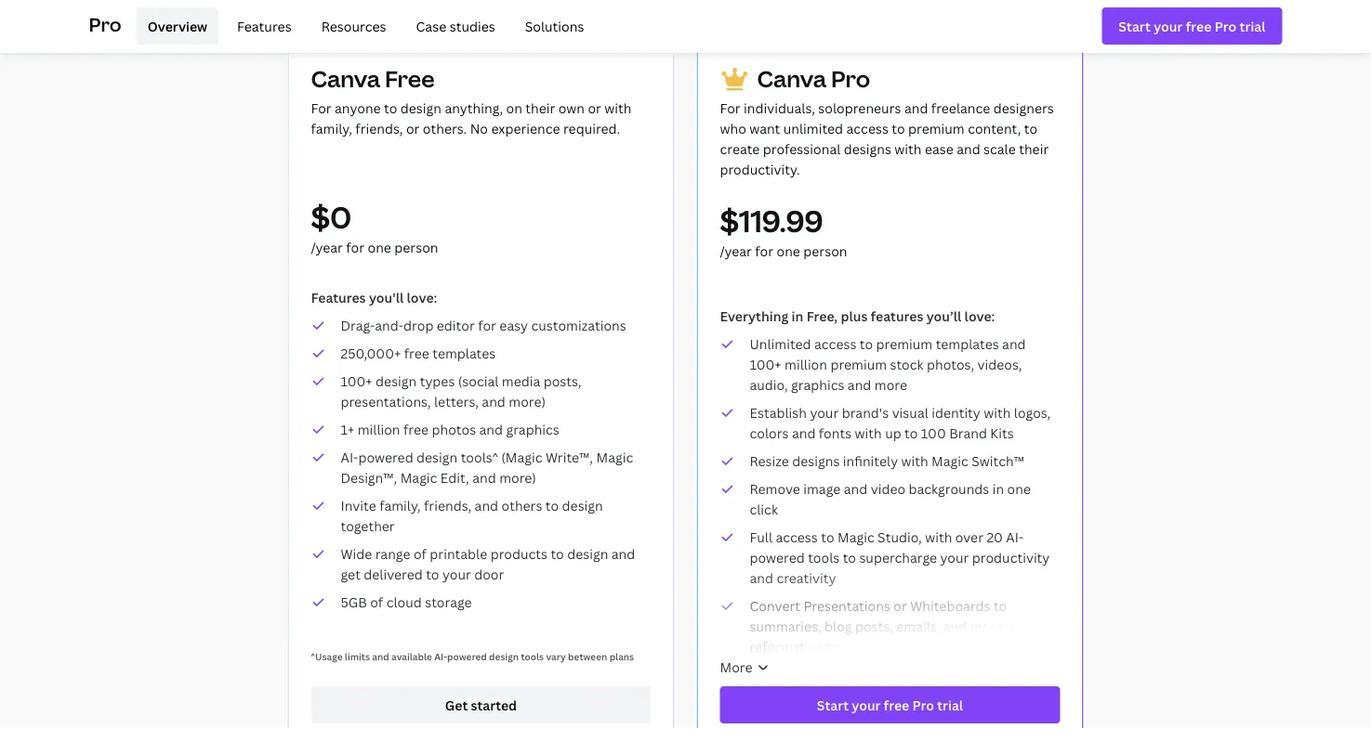 Task type: vqa. For each thing, say whether or not it's contained in the screenshot.
pro
yes



Task type: locate. For each thing, give the bounding box(es) containing it.
resources link
[[310, 7, 397, 45]]

studies
[[450, 17, 495, 35]]

overview
[[148, 17, 207, 35]]

resources
[[321, 17, 386, 35]]

pro element
[[89, 0, 1282, 52]]

menu bar
[[129, 7, 595, 45]]

case
[[416, 17, 446, 35]]

menu bar containing overview
[[129, 7, 595, 45]]

features
[[237, 17, 292, 35]]



Task type: describe. For each thing, give the bounding box(es) containing it.
case studies link
[[405, 7, 506, 45]]

case studies
[[416, 17, 495, 35]]

overview link
[[136, 7, 219, 45]]

menu bar inside "pro" element
[[129, 7, 595, 45]]

solutions
[[525, 17, 584, 35]]

features link
[[226, 7, 303, 45]]

solutions link
[[514, 7, 595, 45]]

pro
[[89, 11, 122, 37]]



